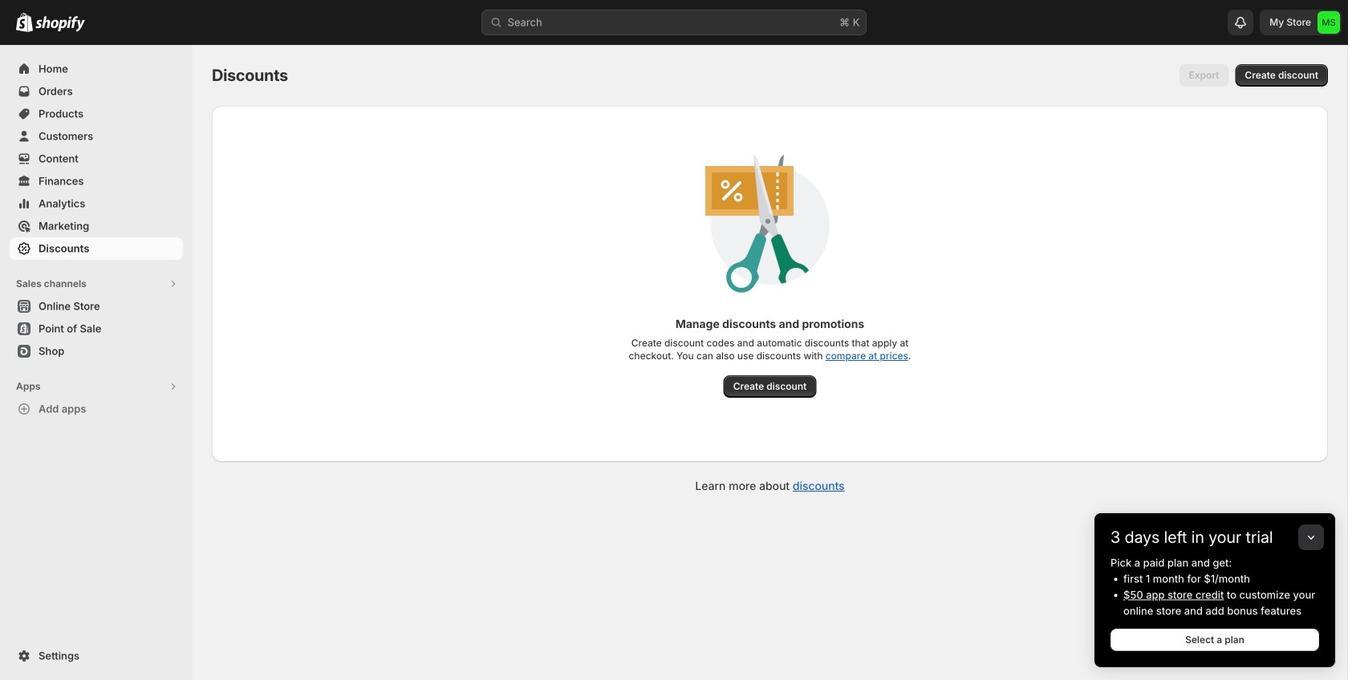 Task type: locate. For each thing, give the bounding box(es) containing it.
my store image
[[1318, 11, 1341, 34]]

0 horizontal spatial shopify image
[[16, 13, 33, 32]]

shopify image
[[16, 13, 33, 32], [35, 16, 85, 32]]



Task type: vqa. For each thing, say whether or not it's contained in the screenshot.
Blue
no



Task type: describe. For each thing, give the bounding box(es) containing it.
1 horizontal spatial shopify image
[[35, 16, 85, 32]]



